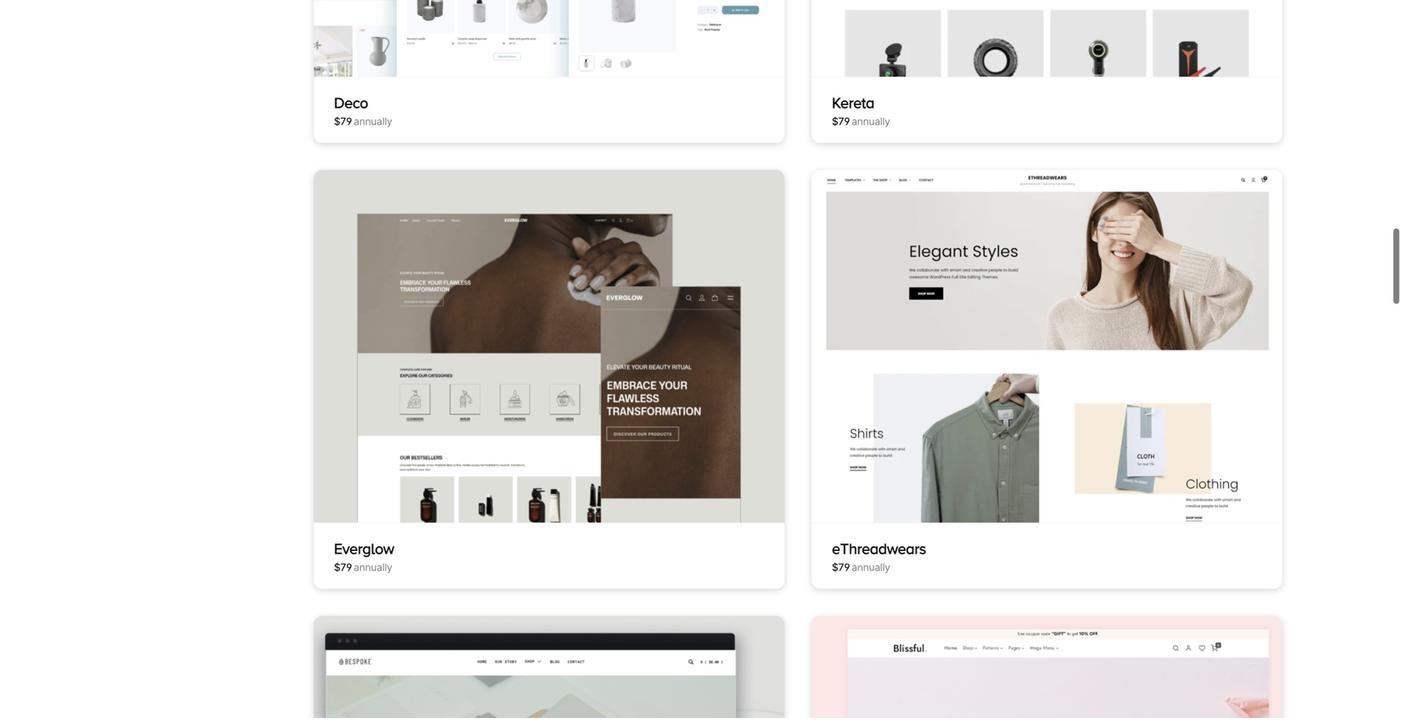 Task type: describe. For each thing, give the bounding box(es) containing it.
$79 for everglow
[[334, 562, 352, 574]]

deco $79 annually
[[334, 94, 392, 128]]

deco link
[[334, 94, 368, 111]]

$79 for kereta
[[832, 115, 850, 128]]

$79 for ethreadwears
[[832, 562, 850, 574]]

annually for deco
[[354, 115, 392, 128]]

annually for ethreadwears
[[852, 562, 890, 574]]



Task type: locate. For each thing, give the bounding box(es) containing it.
everglow link
[[334, 540, 394, 557]]

$79 down kereta link
[[832, 115, 850, 128]]

$79 down ethreadwears
[[832, 562, 850, 574]]

ethreadwears $79 annually
[[832, 540, 926, 574]]

kereta
[[832, 94, 874, 111]]

kereta link
[[832, 94, 874, 111]]

annually for kereta
[[852, 115, 890, 128]]

$79 inside kereta $79 annually
[[832, 115, 850, 128]]

ethreadwears
[[832, 540, 926, 557]]

kereta $79 annually
[[832, 94, 890, 128]]

annually down kereta
[[852, 115, 890, 128]]

annually down deco at the top left of page
[[354, 115, 392, 128]]

$79 down everglow link
[[334, 562, 352, 574]]

annually down ethreadwears
[[852, 562, 890, 574]]

annually inside 'ethreadwears $79 annually'
[[852, 562, 890, 574]]

deco
[[334, 94, 368, 111]]

$79 inside "deco $79 annually"
[[334, 115, 352, 128]]

$79
[[334, 115, 352, 128], [832, 115, 850, 128], [334, 562, 352, 574], [832, 562, 850, 574]]

$79 inside everglow $79 annually
[[334, 562, 352, 574]]

$79 for deco
[[334, 115, 352, 128]]

everglow $79 annually
[[334, 540, 394, 574]]

$79 inside 'ethreadwears $79 annually'
[[832, 562, 850, 574]]

annually inside "deco $79 annually"
[[354, 115, 392, 128]]

annually inside kereta $79 annually
[[852, 115, 890, 128]]

annually
[[354, 115, 392, 128], [852, 115, 890, 128], [354, 562, 392, 574], [852, 562, 890, 574]]

$79 down deco at the top left of page
[[334, 115, 352, 128]]

annually for everglow
[[354, 562, 392, 574]]

annually inside everglow $79 annually
[[354, 562, 392, 574]]

annually down everglow link
[[354, 562, 392, 574]]

ethreadwears link
[[832, 540, 926, 557]]

everglow
[[334, 540, 394, 557]]



Task type: vqa. For each thing, say whether or not it's contained in the screenshot.
Search "image"
no



